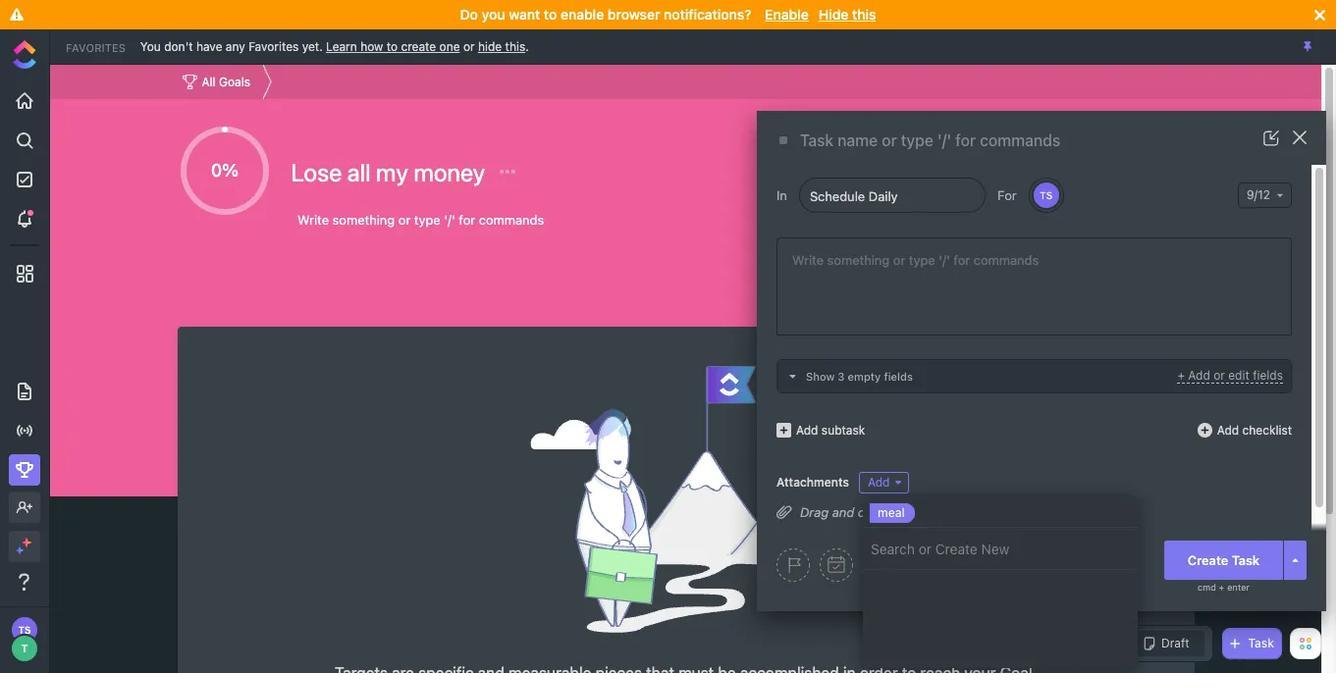 Task type: describe. For each thing, give the bounding box(es) containing it.
have
[[196, 39, 222, 53]]

lose all my money
[[291, 158, 491, 187]]

for
[[997, 187, 1017, 203]]

learn how to create one link
[[326, 39, 460, 53]]

1 vertical spatial task
[[1248, 636, 1274, 651]]

you don't have any favorites yet. learn how to create one or hide this .
[[140, 39, 529, 53]]

1 horizontal spatial favorites
[[248, 39, 299, 53]]

+ add or edit fields
[[1177, 368, 1283, 383]]

attachments
[[776, 475, 849, 490]]

and
[[832, 504, 854, 520]]

you
[[482, 6, 505, 23]]

1 horizontal spatial to
[[544, 6, 557, 23]]

want
[[509, 6, 540, 23]]

0 horizontal spatial favorites
[[66, 41, 125, 53]]

enable
[[765, 6, 809, 23]]

learn
[[326, 39, 357, 53]]

drag
[[800, 504, 829, 520]]

add for add checklist
[[1217, 423, 1239, 437]]

add checklist
[[1217, 423, 1292, 437]]

Search or Create New text field
[[863, 528, 1138, 570]]

2 vertical spatial to
[[917, 504, 929, 520]]

0 horizontal spatial this
[[505, 39, 525, 53]]

all goals link
[[177, 69, 255, 95]]

add subtask
[[796, 423, 865, 437]]

0 vertical spatial task
[[1232, 552, 1260, 568]]

permissions
[[1001, 171, 1080, 186]]

+ inside custom fields element
[[1177, 368, 1185, 383]]

show 3 empty fields
[[806, 370, 913, 383]]

add for add subtask
[[796, 423, 818, 437]]

&
[[1057, 160, 1065, 174]]

don't
[[164, 39, 193, 53]]

checklist
[[1242, 423, 1292, 437]]

custom fields element
[[776, 359, 1292, 394]]

how
[[360, 39, 383, 53]]



Task type: vqa. For each thing, say whether or not it's contained in the screenshot.
fifth ROW from the bottom
no



Task type: locate. For each thing, give the bounding box(es) containing it.
+
[[1177, 368, 1185, 383], [1219, 582, 1224, 593]]

0 horizontal spatial or
[[463, 39, 475, 53]]

cmd + enter
[[1198, 582, 1250, 593]]

create task
[[1188, 552, 1260, 568]]

1 vertical spatial this
[[505, 39, 525, 53]]

or right 'attach'
[[974, 504, 986, 520]]

1 vertical spatial to
[[387, 39, 398, 53]]

3
[[838, 370, 845, 383]]

create
[[1188, 552, 1228, 568]]

meal
[[878, 506, 905, 520], [878, 506, 905, 520], [871, 558, 894, 569], [871, 558, 894, 569]]

my
[[376, 158, 408, 187]]

2 horizontal spatial to
[[917, 504, 929, 520]]

all goals
[[202, 74, 250, 89]]

cmd
[[1198, 582, 1216, 593]]

all
[[347, 158, 371, 187]]

fields right edit
[[1253, 368, 1283, 383]]

yet.
[[302, 39, 323, 53]]

task up enter
[[1232, 552, 1260, 568]]

+ right cmd
[[1219, 582, 1224, 593]]

add left edit
[[1188, 368, 1210, 383]]

0 horizontal spatial add
[[796, 423, 818, 437]]

add left checklist
[[1217, 423, 1239, 437]]

2 vertical spatial or
[[974, 504, 986, 520]]

fields
[[1253, 368, 1283, 383], [884, 370, 913, 383]]

to right want
[[544, 6, 557, 23]]

1 horizontal spatial this
[[852, 6, 876, 23]]

Task name or type '/' for commands text field
[[800, 131, 1229, 151]]

0 vertical spatial or
[[463, 39, 475, 53]]

in
[[776, 187, 787, 203]]

.
[[525, 39, 529, 53]]

enter
[[1227, 582, 1250, 593]]

do
[[460, 6, 478, 23]]

task down enter
[[1248, 636, 1274, 651]]

0 vertical spatial +
[[1177, 368, 1185, 383]]

or left edit
[[1213, 368, 1225, 383]]

sharing & permissions
[[1001, 160, 1080, 186]]

0 horizontal spatial fields
[[884, 370, 913, 383]]

1 vertical spatial +
[[1219, 582, 1224, 593]]

favorites right any
[[248, 39, 299, 53]]

any
[[226, 39, 245, 53]]

hide this link
[[478, 39, 525, 53]]

this
[[852, 6, 876, 23], [505, 39, 525, 53]]

attach
[[933, 504, 970, 520]]

to right files
[[917, 504, 929, 520]]

fields right empty
[[884, 370, 913, 383]]

0 horizontal spatial to
[[387, 39, 398, 53]]

enable
[[560, 6, 604, 23]]

1 horizontal spatial +
[[1219, 582, 1224, 593]]

add left subtask
[[796, 423, 818, 437]]

1 horizontal spatial or
[[974, 504, 986, 520]]

0 vertical spatial this
[[852, 6, 876, 23]]

one
[[439, 39, 460, 53]]

create
[[401, 39, 436, 53]]

1 horizontal spatial fields
[[1253, 368, 1283, 383]]

drop
[[858, 504, 885, 520]]

money
[[414, 158, 485, 187]]

to right how
[[387, 39, 398, 53]]

subtask
[[821, 423, 865, 437]]

edit
[[1228, 368, 1249, 383]]

favorites
[[248, 39, 299, 53], [66, 41, 125, 53]]

notifications?
[[664, 6, 751, 23]]

add
[[1188, 368, 1210, 383], [796, 423, 818, 437], [1217, 423, 1239, 437]]

do you want to enable browser notifications? enable hide this
[[460, 6, 876, 23]]

or inside custom fields element
[[1213, 368, 1225, 383]]

hide
[[818, 6, 849, 23]]

0 horizontal spatial +
[[1177, 368, 1185, 383]]

1 vertical spatial or
[[1213, 368, 1225, 383]]

browser
[[608, 6, 660, 23]]

sharing
[[1001, 160, 1054, 174]]

0 vertical spatial to
[[544, 6, 557, 23]]

task
[[1232, 552, 1260, 568], [1248, 636, 1274, 651]]

lose
[[291, 158, 342, 187]]

you
[[140, 39, 161, 53]]

or right one
[[463, 39, 475, 53]]

empty
[[848, 370, 881, 383]]

files
[[889, 504, 914, 520]]

drag and drop files to attach or
[[800, 504, 986, 520]]

or
[[463, 39, 475, 53], [1213, 368, 1225, 383], [974, 504, 986, 520]]

to
[[544, 6, 557, 23], [387, 39, 398, 53], [917, 504, 929, 520]]

add inside custom fields element
[[1188, 368, 1210, 383]]

1 horizontal spatial add
[[1188, 368, 1210, 383]]

show
[[806, 370, 835, 383]]

2 horizontal spatial or
[[1213, 368, 1225, 383]]

hide
[[478, 39, 502, 53]]

2 horizontal spatial add
[[1217, 423, 1239, 437]]

favorites left you
[[66, 41, 125, 53]]

+ left edit
[[1177, 368, 1185, 383]]



